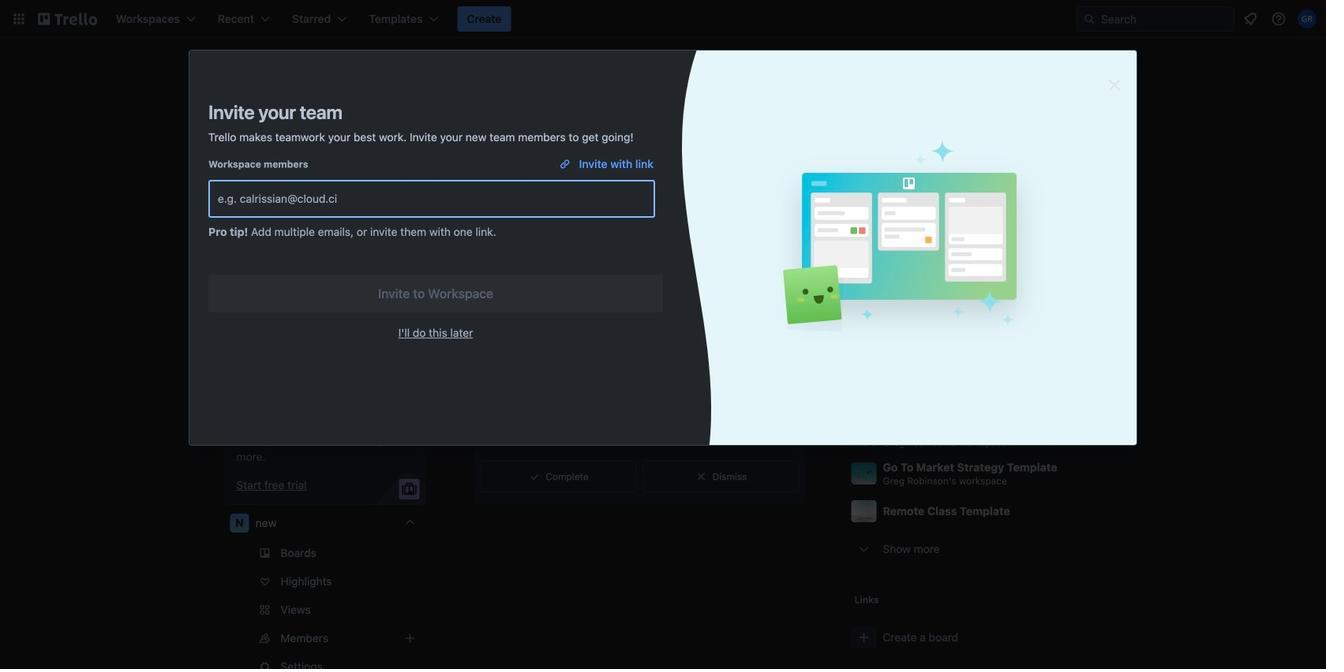 Task type: vqa. For each thing, say whether or not it's contained in the screenshot.
add image to the bottom
yes



Task type: locate. For each thing, give the bounding box(es) containing it.
0 notifications image
[[1241, 9, 1260, 28]]

primary element
[[0, 0, 1326, 38]]

add image
[[401, 332, 420, 351]]

template board image
[[230, 106, 249, 125]]

e.g. calrissian@cloud.ci text field
[[218, 185, 646, 213]]

Search field
[[1096, 8, 1234, 30]]



Task type: describe. For each thing, give the bounding box(es) containing it.
click to star 1-on-1 meeting agenda. it will show up at the top of your boards list. image
[[1088, 428, 1104, 444]]

home image
[[230, 137, 249, 156]]

open information menu image
[[1271, 11, 1287, 27]]

greg robinson (gregrobinson96) image
[[1298, 9, 1317, 28]]

add image
[[401, 629, 420, 648]]

search image
[[1083, 13, 1096, 25]]



